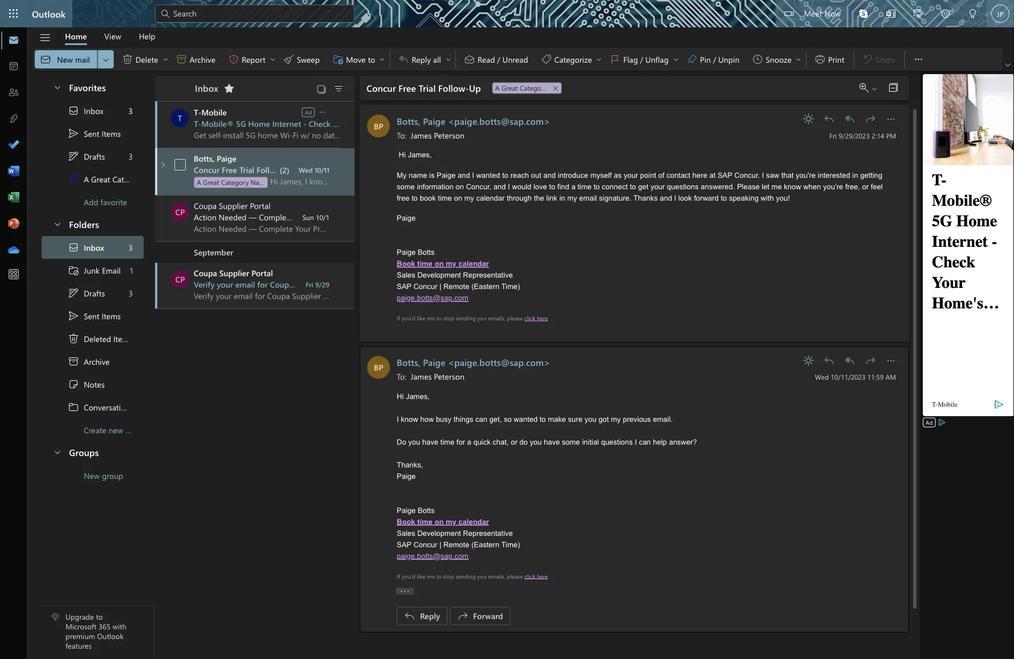 Task type: vqa. For each thing, say whether or not it's contained in the screenshot.
10:40 Am
no



Task type: describe. For each thing, give the bounding box(es) containing it.
mail image
[[8, 35, 19, 46]]

outlook inside the upgrade to microsoft 365 with premium outlook features
[[97, 631, 124, 641]]

delete
[[136, 54, 158, 64]]

you're
[[823, 182, 843, 191]]

thanks
[[634, 194, 658, 202]]

sap for wed 10/11/2023 11:59 am
[[397, 540, 412, 549]]

 for the right  popup button
[[913, 54, 924, 65]]

2  tree item from the top
[[42, 236, 144, 259]]

time down introduce
[[578, 182, 592, 191]]

2
[[282, 165, 287, 175]]

paid
[[362, 212, 376, 222]]

 button
[[877, 0, 905, 29]]

and right concur,
[[494, 182, 506, 191]]

mail
[[75, 54, 90, 64]]

supplier for needed
[[219, 200, 248, 211]]

peterson for wed 10/11/2023 11:59 am
[[434, 371, 465, 382]]

1 horizontal spatial free
[[399, 82, 416, 94]]

1 vertical spatial ad
[[926, 418, 933, 426]]

james peterson button for fri 9/29/2023 2:14 pm
[[409, 129, 466, 141]]

get,
[[490, 415, 502, 423]]

name inside message list "list box"
[[251, 178, 269, 187]]

1  tree item from the top
[[42, 122, 144, 145]]

coupa supplier portal for your
[[194, 268, 273, 278]]

at
[[710, 171, 716, 179]]

hi james, for fri
[[397, 151, 432, 159]]

 move to 
[[332, 54, 386, 65]]

reply for 
[[412, 54, 431, 64]]

to inside the upgrade to microsoft 365 with premium outlook features
[[96, 612, 103, 622]]

1 get from the left
[[347, 212, 359, 222]]

2 horizontal spatial great
[[502, 83, 518, 92]]

i left would
[[508, 182, 510, 191]]

 tree item for 
[[42, 145, 144, 168]]


[[914, 9, 923, 18]]

free
[[397, 194, 410, 202]]

conversation
[[84, 402, 130, 412]]

select a conversation image
[[174, 159, 186, 170]]

a inside my name is paige and i wanted to reach out and introduce myself as your point of contact here at sap concur. i saw that you're interested in getting some information on concur, and i would love to find a time to connect to get your questions answered. please let me know when you're free, or feel free to book time on my calendar through the link in my email signature. thanks and i look forward to speaking with you!
[[571, 182, 576, 191]]

0 horizontal spatial or
[[511, 438, 518, 446]]

 for 2:14
[[865, 113, 876, 125]]

<paige.botts@sap.com> for wed
[[448, 356, 550, 368]]

paige.botts@sap.com link for wed 10/11/2023 11:59 am
[[397, 549, 469, 561]]

new inside new group tree item
[[84, 470, 100, 481]]

fri 9/29
[[306, 280, 330, 289]]

to: james peterson for wed 10/11/2023 11:59 am
[[397, 371, 465, 382]]

 right mail on the top
[[101, 55, 110, 64]]

wed for wed 10/11
[[299, 165, 313, 174]]

 categorize 
[[541, 54, 602, 65]]

myself
[[590, 171, 612, 179]]

book time on my calendar link for fri 9/29/2023 2:14 pm
[[397, 257, 489, 269]]

 for  popup button within message list "list box"
[[318, 108, 327, 117]]

outlook banner
[[0, 0, 1014, 29]]

concur,
[[466, 182, 492, 191]]

( 2 )
[[280, 165, 289, 175]]

archive inside move & delete group
[[190, 54, 215, 64]]

quick
[[473, 438, 491, 446]]

2 vertical spatial 
[[457, 610, 469, 622]]

i up do
[[397, 415, 399, 423]]

inbox inside the "inbox "
[[195, 82, 218, 94]]

botts, for wed
[[397, 356, 420, 368]]

inbox for  "tree item" within the favorites tree
[[84, 105, 103, 116]]

10/11/2023
[[831, 372, 866, 381]]

do
[[520, 438, 528, 446]]

more apps image
[[8, 269, 19, 281]]

your inside my name is paige and i wanted to reach out and introduce myself as your point of contact here at sap concur. i saw that you're interested in getting some information on concur, and i would love to find a time to connect to get your questions answered. please let me know when you're free, or feel free to book time on my calendar through the link in my email signature. thanks and i look forward to speaking with you!
[[651, 182, 665, 191]]

groups tree item
[[42, 441, 144, 464]]

bp for wed
[[374, 362, 383, 373]]

sent inside favorites tree
[[84, 128, 99, 139]]

favorites
[[69, 81, 106, 93]]

2  from the top
[[68, 310, 79, 322]]

great inside message list "list box"
[[203, 178, 219, 187]]

or inside my name is paige and i wanted to reach out and introduce myself as your point of contact here at sap concur. i saw that you're interested in getting some information on concur, and i would love to find a time to connect to get your questions answered. please let me know when you're free, or feel free to book time on my calendar through the link in my email signature. thanks and i look forward to speaking with you!
[[862, 182, 869, 191]]

sun
[[303, 213, 314, 222]]

t- for mobile®
[[194, 118, 201, 129]]

premium
[[66, 631, 95, 641]]

(eastern for fri 9/29/2023 2:14 pm
[[472, 282, 500, 291]]

paige.botts@sap.com link for fri 9/29/2023 2:14 pm
[[397, 291, 469, 303]]

application containing outlook
[[0, 0, 1014, 659]]

email inside my name is paige and i wanted to reach out and introduce myself as your point of contact here at sap concur. i saw that you're interested in getting some information on concur, and i would love to find a time to connect to get your questions answered. please let me know when you're free, or feel free to book time on my calendar through the link in my email signature. thanks and i look forward to speaking with you!
[[579, 194, 597, 202]]

 tree item
[[42, 396, 157, 418]]

internet
[[272, 118, 301, 129]]

 for  deleted items
[[68, 333, 79, 344]]

now
[[825, 8, 841, 18]]

i down previous
[[635, 438, 637, 446]]

development for wed
[[417, 529, 461, 537]]

2 vertical spatial portal
[[328, 279, 349, 290]]

0 horizontal spatial your
[[295, 212, 311, 222]]

if you'd like me to stop sending you emails, please click here for fri 9/29/2023 2:14 pm
[[397, 314, 548, 322]]

 new mail
[[40, 54, 90, 65]]

-
[[303, 118, 307, 129]]

time down information
[[438, 194, 452, 202]]

 button for favorites
[[47, 76, 67, 97]]

2 3 from the top
[[129, 151, 133, 161]]

development for fri
[[417, 271, 461, 279]]

0 vertical spatial concur free trial follow-up
[[367, 82, 481, 94]]

1 vertical spatial for
[[457, 438, 465, 446]]

upgrade to microsoft 365 with premium outlook features
[[66, 612, 126, 651]]

 button for groups
[[47, 441, 67, 462]]

follow- inside message list "list box"
[[257, 164, 284, 175]]

i know how busy things can get, so wanted to make sure you got my previous email.
[[397, 415, 673, 423]]

botts, paige <paige.botts@sap.com> for fri
[[397, 115, 550, 127]]

botts for fri 9/29/2023 2:14 pm
[[418, 248, 435, 257]]

calendar image
[[8, 61, 19, 72]]

 button inside message list "list box"
[[318, 106, 328, 117]]

1 have from the left
[[422, 438, 438, 446]]

portal for complete
[[250, 200, 271, 211]]

 button for 10/11/2023
[[841, 351, 859, 370]]

please for fri 9/29/2023 2:14 pm
[[507, 314, 523, 322]]

me for fri 9/29/2023 2:14 pm
[[427, 314, 435, 322]]

with inside my name is paige and i wanted to reach out and introduce myself as your point of contact here at sap concur. i saw that you're interested in getting some information on concur, and i would love to find a time to connect to get your questions answered. please let me know when you're free, or feel free to book time on my calendar through the link in my email signature. thanks and i look forward to speaking with you!
[[761, 194, 774, 202]]

 tree item
[[42, 168, 168, 190]]

 button for 11:59
[[861, 351, 880, 370]]

/ for 
[[497, 54, 500, 64]]

portal for for
[[251, 268, 273, 278]]

forward
[[694, 194, 719, 202]]

 inside folders tree item
[[53, 219, 62, 228]]


[[1005, 62, 1011, 68]]

time) for fri 9/29/2023 2:14 pm
[[501, 282, 520, 291]]

to: for fri 9/29/2023 2:14 pm
[[397, 130, 407, 140]]

home's
[[351, 118, 378, 129]]

check
[[309, 118, 331, 129]]

time) for wed 10/11/2023 11:59 am
[[501, 540, 520, 549]]

1 horizontal spatial in
[[853, 171, 858, 179]]


[[39, 32, 51, 44]]

 button
[[932, 0, 960, 29]]

 archive inside move & delete group
[[176, 54, 215, 65]]

create new folder tree item
[[42, 418, 146, 441]]

wed 10/11
[[299, 165, 330, 174]]

jp image
[[991, 5, 1010, 23]]

2 vertical spatial coupa
[[270, 279, 293, 290]]

great inside  a great category name
[[91, 174, 110, 184]]

unpin
[[719, 54, 740, 64]]

 tree item
[[42, 259, 144, 282]]

reply for 
[[420, 611, 440, 621]]

2 sent from the top
[[84, 311, 99, 321]]

1 horizontal spatial up
[[469, 82, 481, 94]]

book for fri
[[397, 259, 415, 268]]

 search field
[[155, 0, 355, 26]]

botts, paige <paige.botts@sap.com> for wed
[[397, 356, 550, 368]]

please
[[737, 182, 760, 191]]

paige botts book time on my calendar sales development representative sap concur | remote (eastern time) paige.botts@sap.com for wed 10/11/2023 11:59 am
[[397, 506, 520, 560]]

click for wed 10/11/2023 11:59 am
[[525, 572, 535, 580]]

 button for 
[[444, 50, 453, 68]]


[[464, 54, 475, 65]]

1 horizontal spatial a great category name
[[495, 83, 567, 92]]


[[752, 54, 764, 65]]

me for wed 10/11/2023 11:59 am
[[427, 572, 435, 580]]

2 horizontal spatial category
[[520, 83, 547, 92]]


[[316, 84, 327, 94]]

fri for fri 9/29/2023 2:14 pm
[[830, 131, 837, 140]]

365
[[99, 621, 111, 631]]

 for  popup button to the middle
[[885, 113, 897, 125]]

do
[[397, 438, 406, 446]]

2 horizontal spatial  button
[[907, 48, 930, 71]]

me inside my name is paige and i wanted to reach out and introduce myself as your point of contact here at sap concur. i saw that you're interested in getting some information on concur, and i would love to find a time to connect to get your questions answered. please let me know when you're free, or feel free to book time on my calendar through the link in my email signature. thanks and i look forward to speaking with you!
[[772, 182, 782, 191]]

click here link for wed 10/11/2023 11:59 am
[[525, 572, 548, 580]]

category inside  a great category name
[[112, 174, 145, 184]]

 notes
[[68, 379, 105, 390]]

my
[[397, 171, 407, 179]]

coupa supplier portal for needed
[[194, 200, 271, 211]]

help button
[[130, 27, 164, 45]]

 reply
[[404, 610, 440, 622]]

here inside my name is paige and i wanted to reach out and introduce myself as your point of contact here at sap concur. i saw that you're interested in getting some information on concur, and i would love to find a time to connect to get your questions answered. please let me know when you're free, or feel free to book time on my calendar through the link in my email signature. thanks and i look forward to speaking with you!
[[693, 171, 707, 179]]

mobile
[[201, 107, 227, 117]]

coupa supplier portal image for action needed — complete your profile to get paid faster and get discovered
[[171, 203, 189, 221]]

onedrive image
[[8, 245, 19, 256]]


[[333, 83, 344, 95]]

items inside favorites tree
[[102, 128, 121, 139]]

11:59
[[868, 372, 884, 381]]

set your advertising preferences image
[[937, 418, 947, 427]]

 button
[[884, 79, 903, 97]]

and up concur,
[[458, 171, 470, 179]]

ad inside message list "list box"
[[305, 108, 312, 116]]

 inside groups tree item
[[53, 447, 62, 456]]

0 vertical spatial 
[[398, 54, 410, 65]]

botts for wed 10/11/2023 11:59 am
[[418, 506, 435, 515]]

 inside  categorize 
[[596, 56, 602, 63]]

and right out
[[543, 171, 556, 179]]

forward
[[473, 611, 503, 621]]

/ for 
[[640, 54, 643, 64]]

10/11
[[315, 165, 330, 174]]

2 vertical spatial 
[[404, 610, 416, 622]]


[[941, 9, 950, 18]]


[[969, 9, 978, 18]]

folder
[[125, 425, 146, 435]]

bp button for wed 10/11/2023 11:59 am
[[367, 356, 390, 379]]

look
[[678, 194, 692, 202]]


[[887, 9, 896, 18]]

report
[[242, 54, 266, 64]]

 button
[[960, 0, 987, 29]]

view
[[104, 31, 121, 41]]

1 horizontal spatial follow-
[[438, 82, 469, 94]]

 for 11:59
[[865, 355, 876, 366]]

)
[[287, 165, 289, 175]]

all
[[433, 54, 441, 64]]

september
[[194, 247, 233, 257]]

 button for fri
[[820, 110, 839, 128]]

1 vertical spatial a
[[467, 438, 471, 446]]

favorites tree item
[[42, 76, 144, 99]]

0 vertical spatial can
[[475, 415, 487, 423]]

september heading
[[155, 242, 355, 263]]

 button
[[330, 80, 348, 96]]

t mobile image
[[171, 109, 189, 127]]

inbox for 1st  "tree item" from the bottom of the 'application' containing outlook
[[84, 242, 104, 253]]

botts, paige image for wed
[[367, 356, 390, 379]]

0 horizontal spatial know
[[401, 415, 418, 423]]


[[610, 54, 621, 65]]

favorites tree
[[42, 72, 168, 213]]

profile
[[313, 212, 335, 222]]

t-mobile
[[194, 107, 227, 117]]

 delete 
[[122, 54, 169, 65]]

sun 10/1
[[303, 213, 330, 222]]

sending for fri 9/29/2023 2:14 pm
[[456, 314, 476, 322]]

 for 
[[68, 151, 79, 162]]

do you have time for a quick chat, or do you have some initial questions i can help answer?
[[397, 438, 697, 446]]

tree containing 
[[42, 236, 157, 441]]

 for wed
[[824, 355, 835, 366]]

please for wed 10/11/2023 11:59 am
[[507, 572, 523, 580]]

help
[[653, 438, 667, 446]]

free,
[[845, 182, 860, 191]]

 archive inside  tree item
[[68, 356, 110, 367]]


[[400, 587, 409, 596]]

james, for wed
[[406, 392, 430, 401]]

1 horizontal spatial some
[[562, 438, 580, 446]]

paige inside message list "list box"
[[217, 153, 236, 164]]

2 horizontal spatial name
[[549, 83, 567, 92]]

to do image
[[8, 140, 19, 151]]

paige.botts@sap.com for wed
[[397, 552, 469, 560]]

concur.
[[735, 171, 760, 179]]

 button
[[850, 0, 877, 27]]

click for fri 9/29/2023 2:14 pm
[[525, 314, 535, 322]]

2 get from the left
[[417, 212, 429, 222]]

i left look
[[674, 194, 676, 202]]

james, for fri
[[408, 151, 432, 159]]

9/29/2023
[[839, 131, 870, 140]]


[[860, 83, 869, 92]]

2  tree item from the top
[[42, 304, 144, 327]]

link
[[546, 194, 557, 202]]

 junk email
[[68, 265, 121, 276]]

interested
[[818, 171, 850, 179]]

paige inside my name is paige and i wanted to reach out and introduce myself as your point of contact here at sap concur. i saw that you're interested in getting some information on concur, and i would love to find a time to connect to get your questions answered. please let me know when you're free, or feel free to book time on my calendar through the link in my email signature. thanks and i look forward to speaking with you!
[[437, 171, 456, 179]]

items inside ' deleted items'
[[113, 333, 133, 344]]

botts, paige
[[194, 153, 236, 164]]

4 3 from the top
[[129, 288, 133, 298]]

of
[[658, 171, 665, 179]]

2:14
[[872, 131, 884, 140]]

Select a conversation checkbox
[[171, 270, 194, 288]]

representative for fri 9/29/2023 2:14 pm
[[463, 271, 513, 279]]

paige.botts@sap.com for fri
[[397, 294, 469, 302]]

as your
[[614, 171, 638, 179]]

3 3 from the top
[[128, 242, 133, 253]]

flag
[[623, 54, 638, 64]]

introduce
[[558, 171, 588, 179]]

a inside  a great category name
[[84, 174, 89, 184]]

 inside  move to 
[[379, 56, 386, 63]]

 for  dropdown button
[[885, 355, 897, 366]]



Task type: locate. For each thing, give the bounding box(es) containing it.
paige botts book time on my calendar sales development representative sap concur | remote (eastern time) paige.botts@sap.com
[[397, 248, 520, 302], [397, 506, 520, 560]]

peterson for fri 9/29/2023 2:14 pm
[[434, 130, 465, 140]]

for inside message list "list box"
[[257, 279, 268, 290]]

sales for fri 9/29/2023 2:14 pm
[[397, 271, 415, 279]]

3 down the 1
[[129, 288, 133, 298]]

1 vertical spatial representative
[[463, 529, 513, 537]]

cp
[[175, 207, 185, 217], [175, 274, 185, 284]]

archive inside  tree item
[[84, 356, 110, 367]]

reply
[[412, 54, 431, 64], [420, 611, 440, 621]]

 button inside move & delete group
[[98, 50, 114, 68]]

0 vertical spatial paige botts book time on my calendar sales development representative sap concur | remote (eastern time) paige.botts@sap.com
[[397, 248, 520, 302]]

inbox heading
[[180, 76, 238, 101]]

get
[[347, 212, 359, 222], [417, 212, 429, 222]]

 for 
[[68, 287, 79, 299]]

new inside  new mail
[[57, 54, 73, 64]]

coupa for action
[[194, 200, 217, 211]]

0 horizontal spatial in
[[560, 194, 565, 202]]

1 emails, from the top
[[488, 314, 505, 322]]

message list list box
[[155, 101, 470, 658]]

1 email message element from the top
[[360, 105, 909, 342]]

meet
[[804, 8, 822, 18]]

paige inside thanks, paige
[[397, 472, 416, 480]]

items right deleted
[[113, 333, 133, 344]]

 inbox inside favorites tree
[[68, 105, 103, 116]]

drafts inside favorites tree
[[84, 151, 105, 161]]

for left quick
[[457, 438, 465, 446]]

 tree item
[[42, 145, 144, 168], [42, 282, 144, 304]]

2 click from the top
[[525, 572, 535, 580]]

follow-
[[438, 82, 469, 94], [257, 164, 284, 175]]

0 vertical spatial  button
[[820, 110, 839, 128]]

None text field
[[397, 128, 822, 141], [397, 369, 807, 383], [397, 128, 822, 141], [397, 369, 807, 383]]

a right find
[[571, 182, 576, 191]]

emails,
[[488, 314, 505, 322], [488, 572, 505, 580]]

tree
[[42, 236, 157, 441]]

 tree item
[[42, 350, 144, 373]]

 right all
[[445, 56, 452, 63]]

and inside message list "list box"
[[401, 212, 415, 222]]

sending for wed 10/11/2023 11:59 am
[[456, 572, 476, 580]]

2 select a conversation checkbox from the top
[[171, 203, 194, 221]]

paige
[[423, 115, 446, 127], [217, 153, 236, 164], [437, 171, 456, 179], [397, 214, 418, 222], [397, 248, 416, 257], [423, 356, 446, 368], [397, 472, 416, 480], [397, 506, 416, 515]]

2 email message element from the top
[[360, 346, 909, 633]]

you!
[[776, 194, 790, 202]]

2 please from the top
[[507, 572, 523, 580]]

 tree item
[[42, 327, 144, 350]]

 drafts for 
[[68, 151, 105, 162]]

great
[[502, 83, 518, 92], [91, 174, 110, 184], [203, 178, 219, 187]]

in right link
[[560, 194, 565, 202]]

1 vertical spatial book time on my calendar link
[[397, 515, 489, 527]]

hi james, for wed
[[397, 392, 430, 401]]

 left ""
[[673, 56, 680, 63]]

1 james peterson button from the top
[[409, 129, 466, 141]]

to: for wed 10/11/2023 11:59 am
[[397, 371, 407, 382]]

1 vertical spatial 
[[68, 356, 79, 367]]

1 vertical spatial paige.botts@sap.com
[[397, 552, 469, 560]]

 button
[[396, 587, 414, 596]]

0 vertical spatial botts, paige image
[[367, 115, 390, 137]]

book down thanks, paige
[[397, 517, 415, 526]]

inbox 
[[195, 82, 235, 94]]

 inside favorites tree item
[[53, 82, 62, 92]]

book time on my calendar link for wed 10/11/2023 11:59 am
[[397, 515, 489, 527]]

 inside favorites tree
[[68, 151, 79, 162]]

1 vertical spatial questions
[[601, 438, 633, 446]]

you'd for wed 10/11/2023 11:59 am
[[402, 572, 415, 580]]

 button right delete
[[161, 50, 170, 68]]

1  inbox from the top
[[68, 105, 103, 116]]

1 vertical spatial new
[[84, 470, 100, 481]]

2 / from the left
[[640, 54, 643, 64]]

 for wed
[[844, 355, 856, 366]]

2 vertical spatial sap
[[397, 540, 412, 549]]

1 horizontal spatial  button
[[882, 110, 900, 128]]

 drafts inside favorites tree
[[68, 151, 105, 162]]

chat,
[[493, 438, 509, 446]]

1 vertical spatial time)
[[501, 540, 520, 549]]

 sent items inside tree
[[68, 310, 121, 322]]

 inside  flag / unflag 
[[673, 56, 680, 63]]

2 paige.botts@sap.com from the top
[[397, 552, 469, 560]]

 left 
[[596, 56, 602, 63]]

1 horizontal spatial category
[[221, 178, 249, 187]]

development
[[417, 271, 461, 279], [417, 529, 461, 537]]

2 sending from the top
[[456, 572, 476, 580]]

1 | from the top
[[440, 282, 441, 291]]

2  tree item from the top
[[42, 282, 144, 304]]

 button for wed
[[820, 351, 839, 370]]

book time on my calendar link
[[397, 257, 489, 269], [397, 515, 489, 527]]

get down book on the top of page
[[417, 212, 429, 222]]

2 t- from the top
[[194, 118, 201, 129]]

1 coupa supplier portal image from the top
[[171, 203, 189, 221]]

to: james peterson
[[397, 130, 465, 140], [397, 371, 465, 382]]

like for wed
[[417, 572, 425, 580]]

 sent items down favorites tree item
[[68, 128, 121, 139]]

1 vertical spatial  archive
[[68, 356, 110, 367]]

0 vertical spatial fri
[[830, 131, 837, 140]]

1 if from the top
[[397, 314, 400, 322]]

0 vertical spatial paige.botts@sap.com link
[[397, 291, 469, 303]]

 button
[[841, 110, 859, 128], [841, 351, 859, 370]]

1 representative from the top
[[463, 271, 513, 279]]

sap inside my name is paige and i wanted to reach out and introduce myself as your point of contact here at sap concur. i saw that you're interested in getting some information on concur, and i would love to find a time to connect to get your questions answered. please let me know when you're free, or feel free to book time on my calendar through the link in my email signature. thanks and i look forward to speaking with you!
[[718, 171, 732, 179]]

your down "of"
[[651, 182, 665, 191]]

 flag / unflag 
[[610, 54, 680, 65]]

time down busy
[[440, 438, 454, 446]]

1 vertical spatial wanted
[[514, 415, 538, 423]]

things
[[454, 415, 473, 423]]

0 vertical spatial wed
[[299, 165, 313, 174]]

 
[[860, 83, 878, 92]]

 inside  reply all 
[[445, 56, 452, 63]]

 inside move & delete group
[[176, 54, 187, 65]]

2 coupa supplier portal image from the top
[[171, 270, 189, 288]]

2 emails, from the top
[[488, 572, 505, 580]]

0 vertical spatial to: james peterson
[[397, 130, 465, 140]]

mobile®
[[201, 118, 234, 129]]

new left the group
[[84, 470, 100, 481]]

1 vertical spatial  inbox
[[68, 242, 104, 253]]

 tree item down junk
[[42, 282, 144, 304]]

1 botts from the top
[[418, 248, 435, 257]]

1 coupa supplier portal from the top
[[194, 200, 271, 211]]

1 vertical spatial bp button
[[367, 356, 390, 379]]

0 horizontal spatial free
[[222, 164, 237, 175]]

 button up check
[[318, 106, 328, 117]]

like
[[417, 314, 425, 322], [417, 572, 425, 580]]

1 vertical spatial know
[[401, 415, 418, 423]]

application
[[0, 0, 1014, 659]]

0 vertical spatial like
[[417, 314, 425, 322]]

 inside message list "list box"
[[318, 108, 327, 117]]

let
[[762, 182, 770, 191]]

1 horizontal spatial have
[[544, 438, 560, 446]]

remote for wed 10/11/2023 11:59 am
[[443, 540, 469, 549]]

botts, paige image for fri
[[367, 115, 390, 137]]

0 vertical spatial some
[[397, 182, 415, 191]]

 up 
[[68, 356, 79, 367]]

wanted inside my name is paige and i wanted to reach out and introduce myself as your point of contact here at sap concur. i saw that you're interested in getting some information on concur, and i would love to find a time to connect to get your questions answered. please let me know when you're free, or feel free to book time on my calendar through the link in my email signature. thanks and i look forward to speaking with you!
[[476, 171, 500, 179]]

trial left (
[[239, 164, 254, 175]]

concur free trial follow-up
[[367, 82, 481, 94], [194, 164, 294, 175]]

 button for fri 9/29/2023 2:14 pm
[[800, 110, 818, 128]]

free inside message list "list box"
[[222, 164, 237, 175]]

some left the initial
[[562, 438, 580, 446]]

0 vertical spatial stop
[[443, 314, 454, 322]]

 inside move & delete group
[[122, 54, 133, 65]]

/ inside  pin / unpin
[[713, 54, 716, 64]]

read
[[478, 54, 495, 64]]

excel image
[[8, 192, 19, 204]]

 for fri
[[844, 113, 856, 125]]

t- down t-mobile
[[194, 118, 201, 129]]

 tree item inside favorites tree
[[42, 99, 144, 122]]

2 bp from the top
[[374, 362, 383, 373]]

concur inside message list "list box"
[[194, 164, 220, 175]]

1 book time on my calendar link from the top
[[397, 257, 489, 269]]

in up "free,"
[[853, 171, 858, 179]]

sending
[[456, 314, 476, 322], [456, 572, 476, 580]]

0 vertical spatial coupa supplier portal
[[194, 200, 271, 211]]

1 vertical spatial  tree item
[[42, 304, 144, 327]]

1 horizontal spatial get
[[417, 212, 429, 222]]

stop for wed 10/11/2023 11:59 am
[[443, 572, 454, 580]]

supplier
[[219, 200, 248, 211], [219, 268, 249, 278], [295, 279, 325, 290]]

1 vertical spatial coupa supplier portal
[[194, 268, 273, 278]]

category inside message list "list box"
[[221, 178, 249, 187]]

2 (eastern from the top
[[472, 540, 500, 549]]

have down how on the bottom left
[[422, 438, 438, 446]]

1  from the top
[[68, 151, 79, 162]]

james for fri 9/29/2023 2:14 pm
[[411, 130, 432, 140]]

people image
[[8, 87, 19, 99]]

 inside 'tree item'
[[68, 333, 79, 344]]

category left 
[[520, 83, 547, 92]]

know inside my name is paige and i wanted to reach out and introduce myself as your point of contact here at sap concur. i saw that you're interested in getting some information on concur, and i would love to find a time to connect to get your questions answered. please let me know when you're free, or feel free to book time on my calendar through the link in my email signature. thanks and i look forward to speaking with you!
[[784, 182, 801, 191]]

| for wed
[[440, 540, 441, 549]]

 left all
[[398, 54, 410, 65]]

 inside favorites tree
[[68, 105, 79, 116]]

1 vertical spatial drafts
[[84, 288, 105, 298]]

 button for 
[[98, 50, 114, 68]]

questions inside my name is paige and i wanted to reach out and introduce myself as your point of contact here at sap concur. i saw that you're interested in getting some information on concur, and i would love to find a time to connect to get your questions answered. please let me know when you're free, or feel free to book time on my calendar through the link in my email signature. thanks and i look forward to speaking with you!
[[667, 182, 699, 191]]

1 vertical spatial sent
[[84, 311, 99, 321]]

wanted up concur,
[[476, 171, 500, 179]]

concur free trial follow-up down botts, paige
[[194, 164, 294, 175]]

a great category name down botts, paige
[[197, 178, 269, 187]]

0 vertical spatial  button
[[47, 76, 67, 97]]

coupa up action at top left
[[194, 200, 217, 211]]

1 paige.botts@sap.com link from the top
[[397, 291, 469, 303]]

2 book time on my calendar link from the top
[[397, 515, 489, 527]]

trial inside message list "list box"
[[239, 164, 254, 175]]

james down eligibility
[[411, 130, 432, 140]]

2 botts, paige image from the top
[[367, 356, 390, 379]]

hi up do
[[397, 392, 404, 401]]

1  button from the top
[[841, 110, 859, 128]]

 up the 
[[68, 151, 79, 162]]

email message element
[[360, 105, 909, 342], [360, 346, 909, 633]]

1 vertical spatial peterson
[[434, 371, 465, 382]]

time down thanks, paige
[[417, 517, 433, 526]]

information
[[417, 182, 454, 191]]

1 botts, paige <paige.botts@sap.com> from the top
[[397, 115, 550, 127]]

tags group
[[458, 48, 804, 71]]

a inside message list "list box"
[[197, 178, 201, 187]]

group
[[102, 470, 123, 481]]

2  from the top
[[68, 287, 79, 299]]

0 vertical spatial sap
[[718, 171, 732, 179]]

signature.
[[599, 194, 632, 202]]

 button up 10/11/2023 on the right
[[841, 351, 859, 370]]

time)
[[501, 282, 520, 291], [501, 540, 520, 549]]

1 horizontal spatial with
[[761, 194, 774, 202]]

time
[[578, 182, 592, 191], [438, 194, 452, 202], [417, 259, 433, 268], [440, 438, 454, 446], [417, 517, 433, 526]]

0 vertical spatial reply
[[412, 54, 431, 64]]

home up mail on the top
[[65, 31, 87, 41]]

0 vertical spatial trial
[[419, 82, 436, 94]]

botts down discovered
[[418, 248, 435, 257]]

1 stop from the top
[[443, 314, 454, 322]]

for down september heading
[[257, 279, 268, 290]]

1 botts, paige image from the top
[[367, 115, 390, 137]]

2 botts, paige <paige.botts@sap.com> from the top
[[397, 356, 550, 368]]

1 vertical spatial james peterson button
[[409, 371, 466, 383]]

deleted
[[84, 333, 111, 344]]

1 like from the top
[[417, 314, 425, 322]]

a great category name inside message list "list box"
[[197, 178, 269, 187]]

botts, paige image
[[367, 115, 390, 137], [367, 356, 390, 379]]

new group tree item
[[42, 464, 144, 487]]

move & delete group
[[35, 48, 387, 71]]

 for fri
[[824, 113, 835, 125]]

 inside " snooze "
[[795, 56, 802, 63]]


[[122, 54, 133, 65], [68, 333, 79, 344]]

 button inside favorites tree item
[[47, 76, 67, 97]]

1 drafts from the top
[[84, 151, 105, 161]]

1 vertical spatial to: james peterson
[[397, 371, 465, 382]]

know down that
[[784, 182, 801, 191]]

a right the 
[[84, 174, 89, 184]]

folders tree item
[[42, 213, 144, 236]]

1 vertical spatial items
[[102, 311, 121, 321]]

james peterson button for wed 10/11/2023 11:59 am
[[409, 371, 466, 383]]

2 | from the top
[[440, 540, 441, 549]]

hi james, up name
[[397, 151, 432, 159]]

 drafts up the 
[[68, 151, 105, 162]]

1 vertical spatial if
[[397, 572, 400, 580]]

 tree item
[[42, 122, 144, 145], [42, 304, 144, 327]]

peterson up busy
[[434, 371, 465, 382]]

2 if you'd like me to stop sending you emails, please click here from the top
[[397, 572, 548, 580]]

your
[[651, 182, 665, 191], [217, 279, 233, 290]]

 archive up  notes
[[68, 356, 110, 367]]

2 like from the top
[[417, 572, 425, 580]]

0 vertical spatial for
[[257, 279, 268, 290]]

sent down favorites tree item
[[84, 128, 99, 139]]

bp for fri
[[374, 121, 383, 131]]

1 peterson from the top
[[434, 130, 465, 140]]

1 (eastern from the top
[[472, 282, 500, 291]]

that
[[781, 171, 794, 179]]

1 vertical spatial sales
[[397, 529, 415, 537]]

free
[[399, 82, 416, 94], [222, 164, 237, 175]]

0 horizontal spatial have
[[422, 438, 438, 446]]

—
[[249, 212, 257, 222]]

2 if from the top
[[397, 572, 400, 580]]

 button
[[861, 110, 880, 128], [861, 351, 880, 370]]

 inside  report 
[[270, 56, 276, 63]]

junk
[[84, 265, 100, 276]]

to inside message list "list box"
[[338, 212, 345, 222]]

1 vertical spatial free
[[222, 164, 237, 175]]

2  button from the top
[[47, 213, 67, 234]]

0 horizontal spatial /
[[497, 54, 500, 64]]

1 horizontal spatial wanted
[[514, 415, 538, 423]]

me
[[772, 182, 782, 191], [427, 314, 435, 322], [427, 572, 435, 580]]

add favorite tree item
[[42, 190, 144, 213]]

feel
[[871, 182, 883, 191]]

cp for action needed — complete your profile to get paid faster and get discovered
[[175, 207, 185, 217]]

wed inside message list "list box"
[[299, 165, 313, 174]]

1 t- from the top
[[194, 107, 201, 117]]

2 james peterson button from the top
[[409, 371, 466, 383]]

james
[[411, 130, 432, 140], [411, 371, 432, 382]]

<paige.botts@sap.com>
[[448, 115, 550, 127], [448, 356, 550, 368]]

hi for wed 10/11/2023 11:59 am
[[397, 392, 404, 401]]

1 sent from the top
[[84, 128, 99, 139]]

1 to: from the top
[[397, 130, 407, 140]]

 button for 
[[268, 50, 277, 68]]

your left 10/1
[[295, 212, 311, 222]]

tab list
[[56, 27, 164, 45]]

 sent items inside favorites tree
[[68, 128, 121, 139]]

portal
[[250, 200, 271, 211], [251, 268, 273, 278], [328, 279, 349, 290]]

items up ' deleted items'
[[102, 311, 121, 321]]

 sent items for 1st  tree item from the bottom
[[68, 310, 121, 322]]

 button for wed 10/11/2023 11:59 am
[[800, 351, 818, 370]]

0 vertical spatial click
[[525, 314, 535, 322]]

wed for wed 10/11/2023 11:59 am
[[815, 372, 829, 381]]

botts, inside message list "list box"
[[194, 153, 215, 164]]

1 horizontal spatial 
[[176, 54, 187, 65]]

like for fri
[[417, 314, 425, 322]]

0 horizontal spatial concur free trial follow-up
[[194, 164, 294, 175]]

reply inside " reply"
[[420, 611, 440, 621]]

up inside message list "list box"
[[284, 164, 294, 175]]

/ inside  read / unread
[[497, 54, 500, 64]]

supplier for your
[[219, 268, 249, 278]]

coupa supplier portal image for verify your email for coupa supplier portal
[[171, 270, 189, 288]]

1 vertical spatial supplier
[[219, 268, 249, 278]]

 tree item
[[42, 99, 144, 122], [42, 236, 144, 259]]

0 horizontal spatial up
[[284, 164, 294, 175]]

with inside the upgrade to microsoft 365 with premium outlook features
[[113, 621, 126, 631]]

1 horizontal spatial your
[[651, 182, 665, 191]]

 left groups
[[53, 447, 62, 456]]

 a great category name
[[68, 173, 168, 185]]

1  drafts from the top
[[68, 151, 105, 162]]

your right verify
[[217, 279, 233, 290]]

inbox inside favorites tree
[[84, 105, 103, 116]]

0 vertical spatial know
[[784, 182, 801, 191]]

james for wed 10/11/2023 11:59 am
[[411, 371, 432, 382]]

files image
[[8, 113, 19, 125]]

here for fri
[[537, 314, 548, 322]]

outlook right premium
[[97, 631, 124, 641]]

cp left verify
[[175, 274, 185, 284]]

remote
[[443, 282, 469, 291], [443, 540, 469, 549]]

tab list inside 'application'
[[56, 27, 164, 45]]

1 vertical spatial reply
[[420, 611, 440, 621]]

/ inside  flag / unflag 
[[640, 54, 643, 64]]

 tree item down favorites
[[42, 99, 144, 122]]

message list section
[[155, 73, 470, 658]]

james up how on the bottom left
[[411, 371, 432, 382]]

1 3 from the top
[[128, 105, 133, 116]]

wed
[[299, 165, 313, 174], [815, 372, 829, 381]]

representative for wed 10/11/2023 11:59 am
[[463, 529, 513, 537]]

1  tree item from the top
[[42, 145, 144, 168]]


[[541, 54, 552, 65]]

calendar inside my name is paige and i wanted to reach out and introduce myself as your point of contact here at sap concur. i saw that you're interested in getting some information on concur, and i would love to find a time to connect to get your questions answered. please let me know when you're free, or feel free to book time on my calendar through the link in my email signature. thanks and i look forward to speaking with you!
[[476, 194, 505, 202]]

 tree item up the 
[[42, 145, 144, 168]]

some
[[397, 182, 415, 191], [562, 438, 580, 446]]

fri inside message list "list box"
[[306, 280, 313, 289]]

0 vertical spatial 
[[824, 113, 835, 125]]

t- for mobile
[[194, 107, 201, 117]]

1 bp button from the top
[[367, 115, 390, 137]]

premium features image
[[51, 613, 59, 621]]

0 vertical spatial  sent items
[[68, 128, 121, 139]]

1 vertical spatial james
[[411, 371, 432, 382]]

if for fri 9/29/2023 2:14 pm
[[397, 314, 400, 322]]

Search for email, meetings, files and more. field
[[172, 7, 348, 19]]

1 horizontal spatial 
[[122, 54, 133, 65]]

word image
[[8, 166, 19, 177]]

name
[[549, 83, 567, 92], [147, 174, 168, 184], [251, 178, 269, 187]]

3  button from the top
[[47, 441, 67, 462]]

click
[[525, 314, 535, 322], [525, 572, 535, 580]]

2 have from the left
[[544, 438, 560, 446]]

tab list containing home
[[56, 27, 164, 45]]

1 vertical spatial botts, paige image
[[367, 356, 390, 379]]

2 coupa supplier portal from the top
[[194, 268, 273, 278]]

 button
[[161, 50, 170, 68], [268, 50, 277, 68], [444, 50, 453, 68]]

2 paige botts book time on my calendar sales development representative sap concur | remote (eastern time) paige.botts@sap.com from the top
[[397, 506, 520, 560]]

0 vertical spatial if you'd like me to stop sending you emails, please click here
[[397, 314, 548, 322]]

reply left " forward"
[[420, 611, 440, 621]]

make
[[548, 415, 566, 423]]

2  inbox from the top
[[68, 242, 104, 253]]

1 click here link from the top
[[525, 314, 548, 322]]

if you'd like me to stop sending you emails, please click here for wed 10/11/2023 11:59 am
[[397, 572, 548, 580]]


[[101, 55, 110, 64], [162, 56, 169, 63], [270, 56, 276, 63], [379, 56, 386, 63], [445, 56, 452, 63], [596, 56, 602, 63], [673, 56, 680, 63], [795, 56, 802, 63], [53, 82, 62, 92], [871, 86, 878, 92], [53, 219, 62, 228], [53, 447, 62, 456]]

with down let
[[761, 194, 774, 202]]

1 horizontal spatial  button
[[672, 50, 681, 68]]

select a conversation checkbox containing cp
[[171, 203, 194, 221]]

 button
[[98, 50, 114, 68], [672, 50, 681, 68]]

 button for 
[[672, 50, 681, 68]]

1 vertical spatial emails,
[[488, 572, 505, 580]]

1  tree item from the top
[[42, 99, 144, 122]]

<paige.botts@sap.com> for fri
[[448, 115, 550, 127]]

10/1
[[316, 213, 330, 222]]

1  button from the left
[[161, 50, 170, 68]]

 button
[[314, 80, 330, 96]]

point
[[640, 171, 656, 179]]

 inside the  delete 
[[162, 56, 169, 63]]

2 you'd from the top
[[402, 572, 415, 580]]

2 botts from the top
[[418, 506, 435, 515]]

powerpoint image
[[8, 218, 19, 230]]

2  button from the top
[[800, 351, 818, 370]]

1 vertical spatial 
[[68, 310, 79, 322]]

inbox up the  junk email on the left top of the page
[[84, 242, 104, 253]]

i up concur,
[[472, 171, 474, 179]]

 down  new mail
[[53, 82, 62, 92]]

1 james from the top
[[411, 130, 432, 140]]


[[686, 54, 698, 65]]

 button
[[34, 28, 56, 47]]

calendar for wed 10/11/2023 11:59 am
[[459, 517, 489, 526]]

 left deleted
[[68, 333, 79, 344]]

some inside my name is paige and i wanted to reach out and introduce myself as your point of contact here at sap concur. i saw that you're interested in getting some information on concur, and i would love to find a time to connect to get your questions answered. please let me know when you're free, or feel free to book time on my calendar through the link in my email signature. thanks and i look forward to speaking with you!
[[397, 182, 415, 191]]

here for wed
[[537, 572, 548, 580]]

book for wed
[[397, 517, 415, 526]]

sure
[[568, 415, 583, 423]]

reach
[[511, 171, 529, 179]]

archive
[[190, 54, 215, 64], [84, 356, 110, 367]]

2 drafts from the top
[[84, 288, 105, 298]]

 up check
[[318, 108, 327, 117]]

1  button from the top
[[861, 110, 880, 128]]

 button inside folders tree item
[[47, 213, 67, 234]]

1 select a conversation checkbox from the top
[[171, 156, 194, 174]]

2 stop from the top
[[443, 572, 454, 580]]

outlook up 
[[32, 7, 66, 20]]

cp left action at top left
[[175, 207, 185, 217]]

your right check
[[333, 118, 349, 129]]

1 vertical spatial here
[[537, 314, 548, 322]]

 tree item
[[42, 373, 144, 396]]

/ right read
[[497, 54, 500, 64]]

email inside message list "list box"
[[235, 279, 255, 290]]


[[859, 9, 868, 18]]

(eastern for wed 10/11/2023 11:59 am
[[472, 540, 500, 549]]

1  sent items from the top
[[68, 128, 121, 139]]

name inside  a great category name
[[147, 174, 168, 184]]

hi for fri 9/29/2023 2:14 pm
[[399, 151, 406, 159]]

bp button for fri 9/29/2023 2:14 pm
[[367, 115, 390, 137]]

 down  dropdown button
[[913, 54, 924, 65]]

2  button from the top
[[820, 351, 839, 370]]

2 vertical spatial supplier
[[295, 279, 325, 290]]

stop for fri 9/29/2023 2:14 pm
[[443, 314, 454, 322]]

0 vertical spatial or
[[862, 182, 869, 191]]

 up the 
[[68, 128, 79, 139]]

0 horizontal spatial for
[[257, 279, 268, 290]]

2  button from the top
[[841, 351, 859, 370]]

0 vertical spatial  button
[[861, 110, 880, 128]]

2 vertical spatial  button
[[47, 441, 67, 462]]

coupa supplier portal image
[[171, 203, 189, 221], [171, 270, 189, 288]]

0 horizontal spatial 
[[68, 333, 79, 344]]

action
[[194, 212, 217, 222]]

time down discovered
[[417, 259, 433, 268]]

2 vertical spatial me
[[427, 572, 435, 580]]

drafts for 
[[84, 288, 105, 298]]

 sweep
[[283, 54, 320, 65]]

2 peterson from the top
[[434, 371, 465, 382]]

home inside button
[[65, 31, 87, 41]]

wed left 10/11/2023 on the right
[[815, 372, 829, 381]]

outlook link
[[32, 0, 66, 27]]

1 remote from the top
[[443, 282, 469, 291]]

0 vertical spatial portal
[[250, 200, 271, 211]]

1 you'd from the top
[[402, 314, 415, 322]]

1 bp from the top
[[374, 121, 383, 131]]

 button up wed 10/11/2023 11:59 am
[[800, 351, 818, 370]]

1  button from the top
[[800, 110, 818, 128]]

0 vertical spatial james peterson button
[[409, 129, 466, 141]]

|
[[440, 282, 441, 291], [440, 540, 441, 549]]

1 vertical spatial bp
[[374, 362, 383, 373]]

1  button from the top
[[47, 76, 67, 97]]

 inside  
[[871, 86, 878, 92]]

bp
[[374, 121, 383, 131], [374, 362, 383, 373]]

home inside message list "list box"
[[248, 118, 270, 129]]

0 horizontal spatial with
[[113, 621, 126, 631]]

 up 10/11/2023 on the right
[[844, 355, 856, 366]]


[[228, 54, 239, 65]]

view button
[[96, 27, 130, 45]]

cp for verify your email for coupa supplier portal
[[175, 274, 185, 284]]

1 vertical spatial cp
[[175, 274, 185, 284]]

2 cp from the top
[[175, 274, 185, 284]]

1 cp from the top
[[175, 207, 185, 217]]

1 vertical spatial hi
[[397, 392, 404, 401]]

fri for fri 9/29
[[306, 280, 313, 289]]

 inside tree item
[[68, 356, 79, 367]]

botts, for fri
[[397, 115, 420, 127]]

1 sales from the top
[[397, 271, 415, 279]]

 button inside groups tree item
[[47, 441, 67, 462]]

sales for wed 10/11/2023 11:59 am
[[397, 529, 415, 537]]

2 click here link from the top
[[525, 572, 548, 580]]

1 book from the top
[[397, 259, 415, 268]]

paige botts book time on my calendar sales development representative sap concur | remote (eastern time) paige.botts@sap.com for fri 9/29/2023 2:14 pm
[[397, 248, 520, 302]]

 button for 
[[161, 50, 170, 68]]

1 vertical spatial your
[[217, 279, 233, 290]]

Select a conversation checkbox
[[171, 156, 194, 174], [171, 203, 194, 221]]

1 vertical spatial  tree item
[[42, 236, 144, 259]]

0 vertical spatial botts,
[[397, 115, 420, 127]]

 up 11:59
[[865, 355, 876, 366]]

1 vertical spatial  button
[[861, 351, 880, 370]]

to: james peterson for fri 9/29/2023 2:14 pm
[[397, 130, 465, 140]]

select a conversation checkbox down select a conversation image
[[171, 203, 194, 221]]

0 vertical spatial in
[[853, 171, 858, 179]]

to: james peterson down eligibility
[[397, 130, 465, 140]]

select a conversation checkbox right  dropdown button
[[171, 156, 194, 174]]

concur free trial follow-up inside message list "list box"
[[194, 164, 294, 175]]

| for fri
[[440, 282, 441, 291]]

2 horizontal spatial a
[[495, 83, 500, 92]]

can left help
[[639, 438, 651, 446]]

or left "feel"
[[862, 182, 869, 191]]

upgrade
[[66, 612, 94, 622]]

 drafts for 
[[68, 287, 105, 299]]

 up 9/29/2023
[[844, 113, 856, 125]]

 inside dropdown button
[[885, 355, 897, 366]]

my name is paige and i wanted to reach out and introduce myself as your point of contact here at sap concur. i saw that you're interested in getting some information on concur, and i would love to find a time to connect to get your questions answered. please let me know when you're free, or feel free to book time on my calendar through the link in my email signature. thanks and i look forward to speaking with you!
[[397, 171, 883, 202]]

your inside message list "list box"
[[217, 279, 233, 290]]

 button
[[882, 351, 900, 370]]

0 vertical spatial wanted
[[476, 171, 500, 179]]

 inside favorites tree
[[68, 128, 79, 139]]

i left saw
[[762, 171, 764, 179]]

 up 'pm'
[[885, 113, 897, 125]]

faster
[[379, 212, 399, 222]]

emails, for wed 10/11/2023 11:59 am
[[488, 572, 505, 580]]

2  button from the top
[[861, 351, 880, 370]]

 button down  new mail
[[47, 76, 67, 97]]

email down myself
[[579, 194, 597, 202]]

1 horizontal spatial your
[[333, 118, 349, 129]]

outlook inside banner
[[32, 7, 66, 20]]

 button
[[905, 0, 932, 29]]

 left ''
[[270, 56, 276, 63]]

2  drafts from the top
[[68, 287, 105, 299]]

new left mail on the top
[[57, 54, 73, 64]]

2 paige.botts@sap.com link from the top
[[397, 549, 469, 561]]

3 up the 1
[[128, 242, 133, 253]]

1 <paige.botts@sap.com> from the top
[[448, 115, 550, 127]]

to inside  move to 
[[368, 54, 375, 64]]

 button left ''
[[268, 50, 277, 68]]

left-rail-appbar navigation
[[2, 27, 25, 263]]

when
[[803, 182, 821, 191]]

your
[[333, 118, 349, 129], [295, 212, 311, 222]]

answered.
[[701, 182, 735, 191]]

if for wed 10/11/2023 11:59 am
[[397, 572, 400, 580]]

 drafts down junk
[[68, 287, 105, 299]]

 button inside tags group
[[672, 50, 681, 68]]

 inbox up junk
[[68, 242, 104, 253]]

calendar for fri 9/29/2023 2:14 pm
[[459, 259, 489, 268]]


[[815, 54, 826, 65]]

2 hi james, from the top
[[397, 392, 430, 401]]

emails, for fri 9/29/2023 2:14 pm
[[488, 314, 505, 322]]

cp inside checkbox
[[175, 274, 185, 284]]

you'd
[[402, 314, 415, 322], [402, 572, 415, 580]]

1 paige.botts@sap.com from the top
[[397, 294, 469, 302]]

love
[[534, 182, 547, 191]]

/
[[497, 54, 500, 64], [640, 54, 643, 64], [713, 54, 716, 64]]

up right (
[[284, 164, 294, 175]]

2  button from the left
[[268, 50, 277, 68]]

follow- left )
[[257, 164, 284, 175]]

drafts inside tree
[[84, 288, 105, 298]]

0 horizontal spatial a great category name
[[197, 178, 269, 187]]

0 vertical spatial sent
[[84, 128, 99, 139]]

follow- down "" in the left of the page
[[438, 82, 469, 94]]

up down "" in the left of the page
[[469, 82, 481, 94]]

 sent items for 1st  tree item from the top of the 'application' containing outlook
[[68, 128, 121, 139]]

and left look
[[660, 194, 672, 202]]

0 vertical spatial inbox
[[195, 82, 218, 94]]

reply inside  reply all 
[[412, 54, 431, 64]]

1 vertical spatial can
[[639, 438, 651, 446]]

 button up you're at the right top of page
[[800, 110, 818, 128]]

drafts for 
[[84, 151, 105, 161]]

 deleted items
[[68, 333, 133, 344]]

 inbox down favorites
[[68, 105, 103, 116]]

0 vertical spatial to:
[[397, 130, 407, 140]]

click here link for fri 9/29/2023 2:14 pm
[[525, 314, 548, 322]]

to
[[368, 54, 375, 64], [502, 171, 508, 179], [549, 182, 555, 191], [594, 182, 600, 191], [630, 182, 636, 191], [412, 194, 418, 202], [721, 194, 727, 202], [338, 212, 345, 222], [436, 314, 442, 322], [540, 415, 546, 423], [436, 572, 442, 580], [96, 612, 103, 622]]

t-mobile® 5g home internet - check your home's eligibility
[[194, 118, 413, 129]]

connect
[[602, 182, 628, 191]]

2 james from the top
[[411, 371, 432, 382]]

 button left groups
[[47, 441, 67, 462]]

1 sending from the top
[[456, 314, 476, 322]]

1 to: james peterson from the top
[[397, 130, 465, 140]]

1 development from the top
[[417, 271, 461, 279]]

wed inside the "email message" element
[[815, 372, 829, 381]]

 right delete
[[162, 56, 169, 63]]



